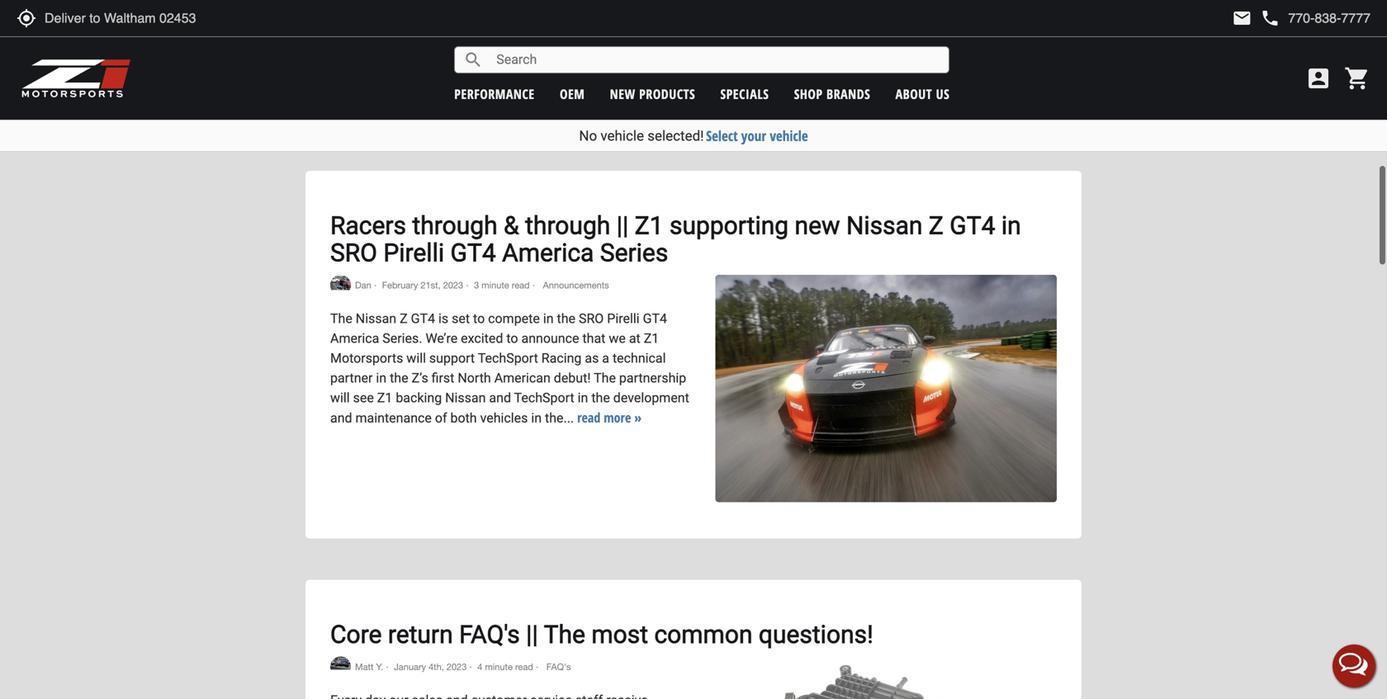 Task type: vqa. For each thing, say whether or not it's contained in the screenshot.
the bottom will
yes



Task type: describe. For each thing, give the bounding box(es) containing it.
february 21st, 2023
[[382, 280, 463, 291]]

dan
[[355, 280, 371, 291]]

shopping_cart link
[[1340, 65, 1371, 92]]

performance
[[454, 85, 535, 103]]

racers through & through || z1 supporting new nissan z gt4 in sro pirelli gt4 america series image
[[715, 275, 1057, 502]]

pirelli inside the nissan z gt4 is set to compete in the sro pirelli gt4 america series. we're excited to announce that we at z1 motorsports will support techsport racing as a technical partner in the z's first north american debut! the partnership will see z1 backing nissan and techsport in the development and maintenance of both vehicles in the...
[[607, 311, 640, 326]]

1 horizontal spatial and
[[489, 390, 511, 406]]

0 vertical spatial read more » link
[[330, 19, 395, 37]]

pirelli inside racers through & through || z1 supporting new nissan z gt4 in sro pirelli gt4 america series
[[383, 238, 444, 267]]

racers through & through || z1 supporting new nissan z gt4 in sro pirelli gt4 america series
[[330, 211, 1021, 267]]

core return faq's || the most common questions!
[[330, 620, 873, 649]]

common
[[654, 620, 753, 649]]

z1 motorsports logo image
[[21, 58, 132, 99]]

both
[[450, 410, 477, 426]]

» for the bottommost read more » link
[[634, 409, 642, 426]]

4 minute read
[[477, 662, 533, 673]]

supporting
[[670, 211, 789, 240]]

excited
[[461, 331, 503, 346]]

brands
[[826, 85, 870, 103]]

return
[[388, 620, 453, 649]]

at
[[629, 331, 641, 346]]

nissan inside racers through & through || z1 supporting new nissan z gt4 in sro pirelli gt4 america series
[[846, 211, 923, 240]]

february
[[382, 280, 418, 291]]

0 horizontal spatial will
[[330, 390, 350, 406]]

1 horizontal spatial vehicle
[[770, 126, 808, 145]]

racers
[[330, 211, 406, 240]]

0 vertical spatial techsport
[[478, 350, 538, 366]]

selected!
[[648, 128, 704, 144]]

1 vertical spatial read more » link
[[577, 409, 642, 426]]

2023 for return
[[447, 662, 467, 673]]

series.
[[383, 331, 422, 346]]

series
[[600, 238, 668, 267]]

2 vertical spatial nissan
[[445, 390, 486, 406]]

we're
[[426, 331, 458, 346]]

2023 for through
[[443, 280, 463, 291]]

account_box
[[1305, 65, 1332, 92]]

new products
[[610, 85, 695, 103]]

announce
[[521, 331, 579, 346]]

read more » for topmost read more » link
[[330, 19, 395, 37]]

oem link
[[560, 85, 585, 103]]

us
[[936, 85, 950, 103]]

about us link
[[895, 85, 950, 103]]

1 through from the left
[[412, 211, 498, 240]]

no vehicle selected! select your vehicle
[[579, 126, 808, 145]]

shop brands link
[[794, 85, 870, 103]]

america inside racers through & through || z1 supporting new nissan z gt4 in sro pirelli gt4 america series
[[502, 238, 594, 267]]

minute for faq's
[[485, 662, 513, 673]]

1 vertical spatial to
[[506, 331, 518, 346]]

more for the bottommost read more » link
[[604, 409, 631, 426]]

z's
[[412, 370, 428, 386]]

racers through & through || z1 supporting new nissan z gt4 in sro pirelli gt4 america series link
[[330, 211, 1021, 267]]

the nissan z gt4 is set to compete in the sro pirelli gt4 america series. we're excited to announce that we at z1 motorsports will support techsport racing as a technical partner in the z's first north american debut! the partnership will see z1 backing nissan and techsport in the development and maintenance of both vehicles in the...
[[330, 311, 689, 426]]

partner
[[330, 370, 373, 386]]

2 horizontal spatial the
[[591, 390, 610, 406]]

3
[[474, 280, 479, 291]]

development
[[613, 390, 689, 406]]

a
[[602, 350, 609, 366]]

questions!
[[759, 620, 873, 649]]

mail link
[[1232, 8, 1252, 28]]

see
[[353, 390, 374, 406]]

new products link
[[610, 85, 695, 103]]

north
[[458, 370, 491, 386]]

as
[[585, 350, 599, 366]]

performance link
[[454, 85, 535, 103]]

account_box link
[[1301, 65, 1336, 92]]

of
[[435, 410, 447, 426]]

1 vertical spatial faq's
[[544, 662, 571, 673]]

about us
[[895, 85, 950, 103]]

z inside the nissan z gt4 is set to compete in the sro pirelli gt4 america series. we're excited to announce that we at z1 motorsports will support techsport racing as a technical partner in the z's first north american debut! the partnership will see z1 backing nissan and techsport in the development and maintenance of both vehicles in the...
[[400, 311, 408, 326]]

1 vertical spatial ||
[[526, 620, 538, 649]]

y.
[[376, 662, 383, 673]]

phone
[[1260, 8, 1280, 28]]

phone link
[[1260, 8, 1371, 28]]

21st,
[[421, 280, 441, 291]]

first
[[432, 370, 454, 386]]

z inside racers through & through || z1 supporting new nissan z gt4 in sro pirelli gt4 america series
[[929, 211, 944, 240]]

2 through from the left
[[525, 211, 610, 240]]

specials
[[720, 85, 769, 103]]

0 horizontal spatial the
[[330, 311, 352, 326]]

january
[[394, 662, 426, 673]]

in inside racers through & through || z1 supporting new nissan z gt4 in sro pirelli gt4 america series
[[1001, 211, 1021, 240]]

technical
[[613, 350, 666, 366]]

motorsports
[[330, 350, 403, 366]]

support
[[429, 350, 475, 366]]



Task type: locate. For each thing, give the bounding box(es) containing it.
1 horizontal spatial ||
[[617, 211, 629, 240]]

pirelli up february 21st, 2023
[[383, 238, 444, 267]]

minute right 4 in the left of the page
[[485, 662, 513, 673]]

sro up that
[[579, 311, 604, 326]]

through right & at the top
[[525, 211, 610, 240]]

racing
[[541, 350, 582, 366]]

minute right 3
[[482, 280, 509, 291]]

is
[[438, 311, 448, 326]]

vehicle right your
[[770, 126, 808, 145]]

0 horizontal spatial vehicle
[[601, 128, 644, 144]]

america inside the nissan z gt4 is set to compete in the sro pirelli gt4 america series. we're excited to announce that we at z1 motorsports will support techsport racing as a technical partner in the z's first north american debut! the partnership will see z1 backing nissan and techsport in the development and maintenance of both vehicles in the...
[[330, 331, 379, 346]]

1 horizontal spatial pirelli
[[607, 311, 640, 326]]

1 vertical spatial nissan
[[356, 311, 396, 326]]

3 minute read
[[474, 280, 530, 291]]

0 horizontal spatial faq's
[[459, 620, 520, 649]]

0 horizontal spatial pirelli
[[383, 238, 444, 267]]

and
[[489, 390, 511, 406], [330, 410, 352, 426]]

products
[[639, 85, 695, 103]]

0 horizontal spatial america
[[330, 331, 379, 346]]

0 vertical spatial and
[[489, 390, 511, 406]]

1 vertical spatial will
[[330, 390, 350, 406]]

techsport up american
[[478, 350, 538, 366]]

1 horizontal spatial the
[[557, 311, 575, 326]]

1 vertical spatial minute
[[485, 662, 513, 673]]

0 vertical spatial the
[[330, 311, 352, 326]]

0 horizontal spatial and
[[330, 410, 352, 426]]

4th,
[[429, 662, 444, 673]]

0 horizontal spatial sro
[[330, 238, 377, 267]]

1 horizontal spatial through
[[525, 211, 610, 240]]

2023 right the 21st, on the left of page
[[443, 280, 463, 291]]

0 vertical spatial pirelli
[[383, 238, 444, 267]]

1 vertical spatial more
[[604, 409, 631, 426]]

about
[[895, 85, 932, 103]]

new
[[610, 85, 635, 103], [795, 211, 840, 240]]

will down partner
[[330, 390, 350, 406]]

search
[[463, 50, 483, 70]]

through left & at the top
[[412, 211, 498, 240]]

minute
[[482, 280, 509, 291], [485, 662, 513, 673]]

more for topmost read more » link
[[357, 19, 384, 37]]

america up announcements
[[502, 238, 594, 267]]

1 vertical spatial »
[[634, 409, 642, 426]]

1 horizontal spatial read more » link
[[577, 409, 642, 426]]

read more » for the bottommost read more » link
[[577, 409, 642, 426]]

new inside racers through & through || z1 supporting new nissan z gt4 in sro pirelli gt4 america series
[[795, 211, 840, 240]]

the down the a
[[594, 370, 616, 386]]

Search search field
[[483, 47, 949, 73]]

1 horizontal spatial read more »
[[577, 409, 642, 426]]

0 vertical spatial nissan
[[846, 211, 923, 240]]

read more »
[[330, 19, 395, 37], [577, 409, 642, 426]]

america up the motorsports
[[330, 331, 379, 346]]

z1 right see
[[377, 390, 392, 406]]

1 horizontal spatial sro
[[579, 311, 604, 326]]

more
[[357, 19, 384, 37], [604, 409, 631, 426]]

0 horizontal spatial nissan
[[356, 311, 396, 326]]

american
[[494, 370, 551, 386]]

shop
[[794, 85, 823, 103]]

the down dan image
[[330, 311, 352, 326]]

2023 right 4th,
[[447, 662, 467, 673]]

america
[[502, 238, 594, 267], [330, 331, 379, 346]]

|| inside racers through & through || z1 supporting new nissan z gt4 in sro pirelli gt4 america series
[[617, 211, 629, 240]]

matt y.
[[355, 662, 383, 673]]

select your vehicle link
[[706, 126, 808, 145]]

sro inside racers through & through || z1 supporting new nissan z gt4 in sro pirelli gt4 america series
[[330, 238, 377, 267]]

oem
[[560, 85, 585, 103]]

no
[[579, 128, 597, 144]]

the up announce
[[557, 311, 575, 326]]

most
[[591, 620, 648, 649]]

1 horizontal spatial more
[[604, 409, 631, 426]]

read more » link
[[330, 19, 395, 37], [577, 409, 642, 426]]

dan image
[[330, 275, 351, 290]]

0 horizontal spatial the
[[390, 370, 408, 386]]

sro inside the nissan z gt4 is set to compete in the sro pirelli gt4 america series. we're excited to announce that we at z1 motorsports will support techsport racing as a technical partner in the z's first north american debut! the partnership will see z1 backing nissan and techsport in the development and maintenance of both vehicles in the...
[[579, 311, 604, 326]]

0 horizontal spatial z
[[400, 311, 408, 326]]

1 horizontal spatial nissan
[[445, 390, 486, 406]]

» for topmost read more » link
[[387, 19, 395, 37]]

1 vertical spatial sro
[[579, 311, 604, 326]]

»
[[387, 19, 395, 37], [634, 409, 642, 426]]

2 vertical spatial the
[[591, 390, 610, 406]]

gt4
[[950, 211, 995, 240], [450, 238, 496, 267], [411, 311, 435, 326], [643, 311, 667, 326]]

the down the a
[[591, 390, 610, 406]]

z1 inside racers through & through || z1 supporting new nissan z gt4 in sro pirelli gt4 america series
[[635, 211, 663, 240]]

0 vertical spatial more
[[357, 19, 384, 37]]

1 horizontal spatial new
[[795, 211, 840, 240]]

the left most
[[544, 620, 585, 649]]

0 vertical spatial to
[[473, 311, 485, 326]]

0 horizontal spatial »
[[387, 19, 395, 37]]

the
[[557, 311, 575, 326], [390, 370, 408, 386], [591, 390, 610, 406]]

1 vertical spatial read more »
[[577, 409, 642, 426]]

faq's up 4 in the left of the page
[[459, 620, 520, 649]]

0 vertical spatial will
[[406, 350, 426, 366]]

shop brands
[[794, 85, 870, 103]]

0 vertical spatial the
[[557, 311, 575, 326]]

0 vertical spatial minute
[[482, 280, 509, 291]]

z1
[[635, 211, 663, 240], [644, 331, 659, 346], [377, 390, 392, 406]]

1 horizontal spatial faq's
[[544, 662, 571, 673]]

sro up dan image
[[330, 238, 377, 267]]

z1 right at
[[644, 331, 659, 346]]

1 vertical spatial and
[[330, 410, 352, 426]]

1 horizontal spatial z
[[929, 211, 944, 240]]

the...
[[545, 410, 574, 426]]

0 vertical spatial sro
[[330, 238, 377, 267]]

faq's
[[459, 620, 520, 649], [544, 662, 571, 673]]

vehicle
[[770, 126, 808, 145], [601, 128, 644, 144]]

compete
[[488, 311, 540, 326]]

through
[[412, 211, 498, 240], [525, 211, 610, 240]]

in
[[1001, 211, 1021, 240], [543, 311, 554, 326], [376, 370, 386, 386], [578, 390, 588, 406], [531, 410, 542, 426]]

nissan
[[846, 211, 923, 240], [356, 311, 396, 326], [445, 390, 486, 406]]

0 vertical spatial »
[[387, 19, 395, 37]]

0 horizontal spatial new
[[610, 85, 635, 103]]

1 horizontal spatial will
[[406, 350, 426, 366]]

to down "compete"
[[506, 331, 518, 346]]

mail phone
[[1232, 8, 1280, 28]]

1 horizontal spatial »
[[634, 409, 642, 426]]

read
[[330, 19, 354, 37], [512, 280, 530, 291], [577, 409, 600, 426], [515, 662, 533, 673]]

&
[[504, 211, 519, 240]]

1 vertical spatial the
[[594, 370, 616, 386]]

vehicles
[[480, 410, 528, 426]]

2 vertical spatial z1
[[377, 390, 392, 406]]

and up vehicles
[[489, 390, 511, 406]]

1 vertical spatial pirelli
[[607, 311, 640, 326]]

0 vertical spatial ||
[[617, 211, 629, 240]]

0 vertical spatial 2023
[[443, 280, 463, 291]]

matt
[[355, 662, 374, 673]]

matt y. image
[[330, 657, 351, 670]]

1 horizontal spatial the
[[544, 620, 585, 649]]

pirelli
[[383, 238, 444, 267], [607, 311, 640, 326]]

shopping_cart
[[1344, 65, 1371, 92]]

backing
[[396, 390, 442, 406]]

1 vertical spatial the
[[390, 370, 408, 386]]

pirelli up we
[[607, 311, 640, 326]]

minute for &
[[482, 280, 509, 291]]

1 vertical spatial 2023
[[447, 662, 467, 673]]

0 vertical spatial z1
[[635, 211, 663, 240]]

vehicle inside no vehicle selected! select your vehicle
[[601, 128, 644, 144]]

0 vertical spatial america
[[502, 238, 594, 267]]

0 vertical spatial z
[[929, 211, 944, 240]]

announcements
[[540, 280, 609, 291]]

0 horizontal spatial more
[[357, 19, 384, 37]]

z1 left supporting
[[635, 211, 663, 240]]

vehicle right no
[[601, 128, 644, 144]]

techsport
[[478, 350, 538, 366], [514, 390, 574, 406]]

1 vertical spatial techsport
[[514, 390, 574, 406]]

to
[[473, 311, 485, 326], [506, 331, 518, 346]]

2 horizontal spatial nissan
[[846, 211, 923, 240]]

my_location
[[17, 8, 36, 28]]

select
[[706, 126, 738, 145]]

maintenance
[[355, 410, 432, 426]]

0 horizontal spatial ||
[[526, 620, 538, 649]]

core return faq's || the most common questions! link
[[330, 620, 873, 649]]

will up z's
[[406, 350, 426, 366]]

specials link
[[720, 85, 769, 103]]

debut!
[[554, 370, 591, 386]]

techsport up the...
[[514, 390, 574, 406]]

0 vertical spatial read more »
[[330, 19, 395, 37]]

1 horizontal spatial america
[[502, 238, 594, 267]]

1 vertical spatial z1
[[644, 331, 659, 346]]

z
[[929, 211, 944, 240], [400, 311, 408, 326]]

1 vertical spatial new
[[795, 211, 840, 240]]

0 vertical spatial faq's
[[459, 620, 520, 649]]

0 vertical spatial new
[[610, 85, 635, 103]]

faq's right 4 minute read
[[544, 662, 571, 673]]

to right 'set'
[[473, 311, 485, 326]]

the
[[330, 311, 352, 326], [594, 370, 616, 386], [544, 620, 585, 649]]

mail
[[1232, 8, 1252, 28]]

4
[[477, 662, 483, 673]]

2 vertical spatial the
[[544, 620, 585, 649]]

your
[[741, 126, 766, 145]]

0 horizontal spatial read more » link
[[330, 19, 395, 37]]

january 4th, 2023
[[394, 662, 467, 673]]

set
[[452, 311, 470, 326]]

2 horizontal spatial the
[[594, 370, 616, 386]]

we
[[609, 331, 626, 346]]

and down partner
[[330, 410, 352, 426]]

core
[[330, 620, 382, 649]]

1 horizontal spatial to
[[506, 331, 518, 346]]

0 horizontal spatial through
[[412, 211, 498, 240]]

1 vertical spatial z
[[400, 311, 408, 326]]

that
[[582, 331, 606, 346]]

0 horizontal spatial read more »
[[330, 19, 395, 37]]

0 horizontal spatial to
[[473, 311, 485, 326]]

1 vertical spatial america
[[330, 331, 379, 346]]

the left z's
[[390, 370, 408, 386]]

partnership
[[619, 370, 686, 386]]

2023
[[443, 280, 463, 291], [447, 662, 467, 673]]



